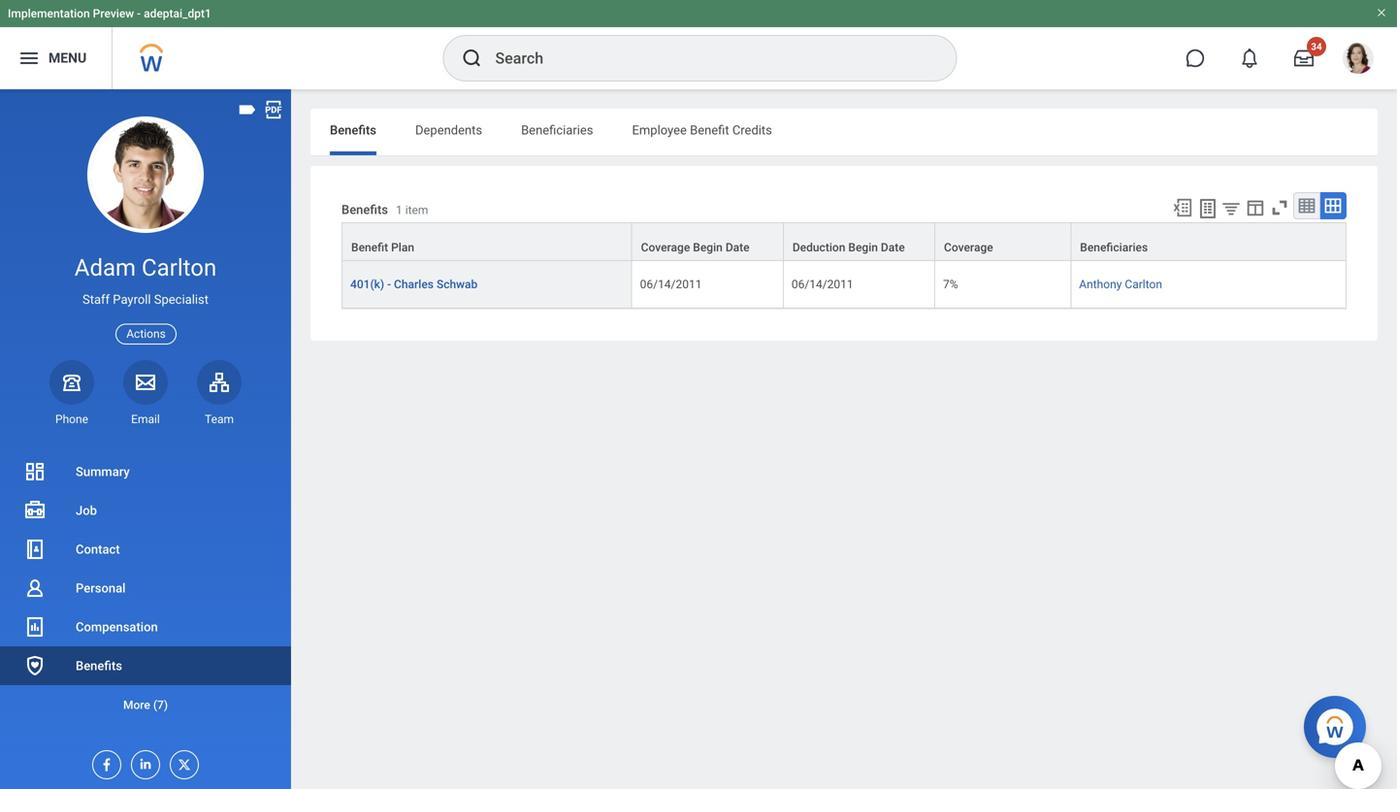 Task type: locate. For each thing, give the bounding box(es) containing it.
begin
[[693, 241, 723, 254], [849, 241, 878, 254]]

2 coverage from the left
[[945, 241, 994, 254]]

coverage begin date
[[641, 241, 750, 254]]

- right 401(k)
[[387, 278, 391, 291]]

carlton up specialist
[[142, 254, 217, 282]]

2 vertical spatial benefits
[[76, 659, 122, 673]]

schwab
[[437, 278, 478, 291]]

06/14/2011 down coverage begin date
[[640, 278, 702, 291]]

export to excel image
[[1173, 197, 1194, 218]]

-
[[137, 7, 141, 20], [387, 278, 391, 291]]

2 begin from the left
[[849, 241, 878, 254]]

anthony carlton link
[[1080, 274, 1163, 291]]

1 horizontal spatial carlton
[[1125, 278, 1163, 291]]

0 horizontal spatial -
[[137, 7, 141, 20]]

carlton inside navigation pane region
[[142, 254, 217, 282]]

coverage button
[[936, 223, 1071, 260]]

beneficiaries
[[521, 123, 594, 137], [1081, 241, 1149, 254]]

tag image
[[237, 99, 258, 120]]

benefit left plan
[[351, 241, 388, 254]]

benefit left credits
[[690, 123, 730, 137]]

401(k)
[[350, 278, 385, 291]]

Search Workday  search field
[[496, 37, 917, 80]]

0 horizontal spatial beneficiaries
[[521, 123, 594, 137]]

table image
[[1298, 196, 1317, 216]]

date left deduction
[[726, 241, 750, 254]]

1
[[396, 203, 403, 217]]

- right preview
[[137, 7, 141, 20]]

benefits left 1
[[342, 202, 388, 217]]

more
[[123, 698, 150, 712]]

1 coverage from the left
[[641, 241, 690, 254]]

mail image
[[134, 371, 157, 394]]

06/14/2011
[[640, 278, 702, 291], [792, 278, 854, 291]]

email adam carlton element
[[123, 411, 168, 427]]

0 horizontal spatial begin
[[693, 241, 723, 254]]

facebook image
[[93, 751, 115, 773]]

begin for deduction
[[849, 241, 878, 254]]

0 horizontal spatial 06/14/2011
[[640, 278, 702, 291]]

benefits down compensation
[[76, 659, 122, 673]]

0 vertical spatial beneficiaries
[[521, 123, 594, 137]]

0 vertical spatial benefit
[[690, 123, 730, 137]]

menu button
[[0, 27, 112, 89]]

1 horizontal spatial benefit
[[690, 123, 730, 137]]

item
[[405, 203, 428, 217]]

begin for coverage
[[693, 241, 723, 254]]

search image
[[461, 47, 484, 70]]

summary image
[[23, 460, 47, 483]]

personal link
[[0, 569, 291, 608]]

0 horizontal spatial carlton
[[142, 254, 217, 282]]

benefit
[[690, 123, 730, 137], [351, 241, 388, 254]]

coverage inside popup button
[[641, 241, 690, 254]]

1 date from the left
[[726, 241, 750, 254]]

1 horizontal spatial beneficiaries
[[1081, 241, 1149, 254]]

7%
[[944, 278, 959, 291]]

0 horizontal spatial coverage
[[641, 241, 690, 254]]

beneficiaries inside 'popup button'
[[1081, 241, 1149, 254]]

date inside deduction begin date popup button
[[881, 241, 905, 254]]

carlton inside row
[[1125, 278, 1163, 291]]

charles
[[394, 278, 434, 291]]

select to filter grid data image
[[1221, 198, 1243, 218]]

contact image
[[23, 538, 47, 561]]

2 row from the top
[[342, 261, 1347, 309]]

date inside "coverage begin date" popup button
[[726, 241, 750, 254]]

0 horizontal spatial benefit
[[351, 241, 388, 254]]

toolbar
[[1164, 192, 1347, 222]]

1 horizontal spatial date
[[881, 241, 905, 254]]

employee benefit credits
[[632, 123, 773, 137]]

carlton right anthony
[[1125, 278, 1163, 291]]

phone button
[[50, 360, 94, 427]]

benefits link
[[0, 647, 291, 685]]

coverage
[[641, 241, 690, 254], [945, 241, 994, 254]]

phone adam carlton element
[[50, 411, 94, 427]]

row containing benefit plan
[[342, 222, 1347, 261]]

actions
[[126, 327, 166, 341]]

list
[[0, 452, 291, 724]]

1 06/14/2011 from the left
[[640, 278, 702, 291]]

staff
[[83, 292, 110, 307]]

phone image
[[58, 371, 85, 394]]

1 horizontal spatial -
[[387, 278, 391, 291]]

1 horizontal spatial coverage
[[945, 241, 994, 254]]

preview
[[93, 7, 134, 20]]

row
[[342, 222, 1347, 261], [342, 261, 1347, 309]]

coverage for coverage
[[945, 241, 994, 254]]

job
[[76, 503, 97, 518]]

1 horizontal spatial begin
[[849, 241, 878, 254]]

1 begin from the left
[[693, 241, 723, 254]]

- inside menu banner
[[137, 7, 141, 20]]

06/14/2011 down deduction
[[792, 278, 854, 291]]

date right deduction
[[881, 241, 905, 254]]

2 date from the left
[[881, 241, 905, 254]]

0 vertical spatial benefits
[[330, 123, 377, 137]]

deduction begin date button
[[784, 223, 935, 260]]

date
[[726, 241, 750, 254], [881, 241, 905, 254]]

1 row from the top
[[342, 222, 1347, 261]]

1 vertical spatial benefit
[[351, 241, 388, 254]]

1 vertical spatial beneficiaries
[[1081, 241, 1149, 254]]

0 horizontal spatial date
[[726, 241, 750, 254]]

0 vertical spatial -
[[137, 7, 141, 20]]

benefits up "benefits 1 item"
[[330, 123, 377, 137]]

date for deduction begin date
[[881, 241, 905, 254]]

team adam carlton element
[[197, 411, 242, 427]]

coverage inside popup button
[[945, 241, 994, 254]]

benefits
[[330, 123, 377, 137], [342, 202, 388, 217], [76, 659, 122, 673]]

benefits inside tab list
[[330, 123, 377, 137]]

carlton
[[142, 254, 217, 282], [1125, 278, 1163, 291]]

specialist
[[154, 292, 209, 307]]

tab list
[[311, 109, 1378, 155]]

benefit plan button
[[343, 223, 632, 260]]

profile logan mcneil image
[[1344, 43, 1375, 78]]

1 horizontal spatial 06/14/2011
[[792, 278, 854, 291]]



Task type: vqa. For each thing, say whether or not it's contained in the screenshot.
REVIEW AND APPROVE TIME link
no



Task type: describe. For each thing, give the bounding box(es) containing it.
job image
[[23, 499, 47, 522]]

anthony carlton
[[1080, 278, 1163, 291]]

contact
[[76, 542, 120, 557]]

fullscreen image
[[1270, 197, 1291, 218]]

payroll
[[113, 292, 151, 307]]

401(k) - charles schwab
[[350, 278, 478, 291]]

(7)
[[153, 698, 168, 712]]

adam carlton
[[75, 254, 217, 282]]

dependents
[[415, 123, 483, 137]]

employee
[[632, 123, 687, 137]]

contact link
[[0, 530, 291, 569]]

close environment banner image
[[1377, 7, 1388, 18]]

benefits 1 item
[[342, 202, 428, 217]]

benefit plan
[[351, 241, 414, 254]]

adam
[[75, 254, 136, 282]]

compensation link
[[0, 608, 291, 647]]

deduction begin date
[[793, 241, 905, 254]]

menu
[[49, 50, 87, 66]]

summary
[[76, 464, 130, 479]]

implementation
[[8, 7, 90, 20]]

expand table image
[[1324, 196, 1344, 216]]

click to view/edit grid preferences image
[[1245, 197, 1267, 218]]

coverage begin date button
[[633, 223, 783, 260]]

justify image
[[17, 47, 41, 70]]

adeptai_dpt1
[[144, 7, 211, 20]]

actions button
[[116, 324, 176, 344]]

date for coverage begin date
[[726, 241, 750, 254]]

compensation
[[76, 620, 158, 634]]

inbox large image
[[1295, 49, 1314, 68]]

more (7) button
[[0, 694, 291, 717]]

team link
[[197, 360, 242, 427]]

coverage for coverage begin date
[[641, 241, 690, 254]]

benefits image
[[23, 654, 47, 678]]

personal image
[[23, 577, 47, 600]]

compensation image
[[23, 615, 47, 639]]

deduction
[[793, 241, 846, 254]]

2 06/14/2011 from the left
[[792, 278, 854, 291]]

staff payroll specialist
[[83, 292, 209, 307]]

benefits inside navigation pane region
[[76, 659, 122, 673]]

34 button
[[1283, 37, 1327, 80]]

list containing summary
[[0, 452, 291, 724]]

1 vertical spatial benefits
[[342, 202, 388, 217]]

view printable version (pdf) image
[[263, 99, 284, 120]]

carlton for adam carlton
[[142, 254, 217, 282]]

job link
[[0, 491, 291, 530]]

view team image
[[208, 371, 231, 394]]

401(k) - charles schwab link
[[350, 274, 478, 291]]

team
[[205, 412, 234, 426]]

personal
[[76, 581, 126, 596]]

x image
[[171, 751, 192, 773]]

anthony
[[1080, 278, 1123, 291]]

1 vertical spatial -
[[387, 278, 391, 291]]

summary link
[[0, 452, 291, 491]]

navigation pane region
[[0, 89, 291, 789]]

menu banner
[[0, 0, 1398, 89]]

row containing 401(k) - charles schwab
[[342, 261, 1347, 309]]

export to worksheets image
[[1197, 197, 1220, 220]]

tab list containing benefits
[[311, 109, 1378, 155]]

email button
[[123, 360, 168, 427]]

benefit inside popup button
[[351, 241, 388, 254]]

more (7)
[[123, 698, 168, 712]]

carlton for anthony carlton
[[1125, 278, 1163, 291]]

plan
[[391, 241, 414, 254]]

credits
[[733, 123, 773, 137]]

beneficiaries inside tab list
[[521, 123, 594, 137]]

email
[[131, 412, 160, 426]]

beneficiaries button
[[1072, 223, 1346, 260]]

phone
[[55, 412, 88, 426]]

more (7) button
[[0, 685, 291, 724]]

notifications large image
[[1241, 49, 1260, 68]]

linkedin image
[[132, 751, 153, 772]]

34
[[1312, 41, 1323, 52]]

implementation preview -   adeptai_dpt1
[[8, 7, 211, 20]]



